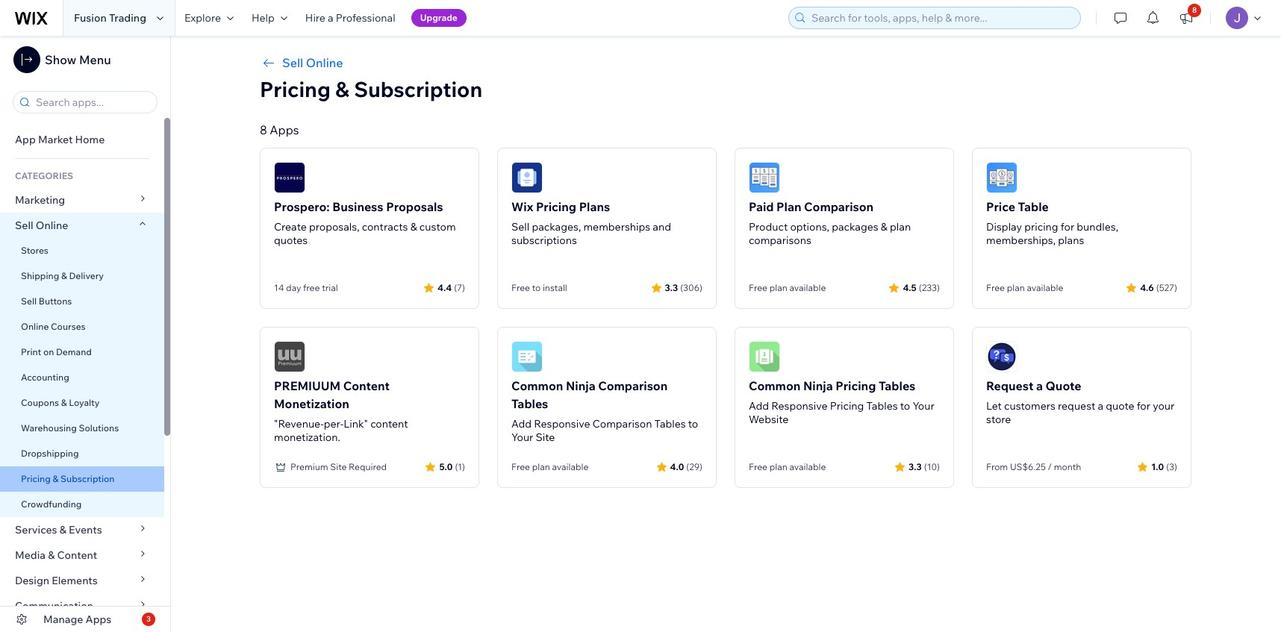 Task type: vqa. For each thing, say whether or not it's contained in the screenshot.
in
no



Task type: locate. For each thing, give the bounding box(es) containing it.
available down memberships,
[[1028, 282, 1064, 294]]

your inside common ninja pricing tables add responsive pricing tables to your website
[[913, 400, 935, 413]]

site
[[536, 431, 555, 445], [330, 462, 347, 473]]

1 horizontal spatial 3.3
[[909, 461, 922, 473]]

1 horizontal spatial pricing & subscription
[[260, 76, 483, 102]]

common inside common ninja pricing tables add responsive pricing tables to your website
[[749, 379, 801, 394]]

2 horizontal spatial to
[[901, 400, 911, 413]]

trading
[[109, 11, 146, 25]]

0 horizontal spatial responsive
[[534, 418, 591, 431]]

required
[[349, 462, 387, 473]]

0 horizontal spatial for
[[1061, 220, 1075, 234]]

0 horizontal spatial apps
[[86, 613, 112, 627]]

online up print
[[21, 321, 49, 332]]

0 horizontal spatial sell online link
[[0, 213, 164, 238]]

free down website
[[749, 462, 768, 473]]

1 horizontal spatial sell online
[[282, 55, 343, 70]]

1 vertical spatial 3.3
[[909, 461, 922, 473]]

online down marketing
[[36, 219, 68, 232]]

wix pricing plans sell packages, memberships and subscriptions
[[512, 199, 672, 247]]

add down common ninja comparison tables logo
[[512, 418, 532, 431]]

1 horizontal spatial sell online link
[[260, 54, 1192, 72]]

sell buttons
[[21, 296, 72, 307]]

design elements link
[[0, 569, 164, 594]]

media
[[15, 549, 46, 563]]

sell down wix
[[512, 220, 530, 234]]

pricing & subscription down dropshipping link
[[21, 474, 115, 485]]

free for paid plan comparison
[[749, 282, 768, 294]]

8 inside 8 button
[[1193, 5, 1198, 15]]

pricing & subscription
[[260, 76, 483, 102], [21, 474, 115, 485]]

1 vertical spatial apps
[[86, 613, 112, 627]]

0 vertical spatial sell online
[[282, 55, 343, 70]]

1.0
[[1152, 461, 1165, 473]]

3.3
[[665, 282, 678, 293], [909, 461, 922, 473]]

0 horizontal spatial common
[[512, 379, 564, 394]]

common down common ninja pricing tables logo
[[749, 379, 801, 394]]

& down hire a professional
[[335, 76, 350, 102]]

responsive for comparison
[[534, 418, 591, 431]]

0 vertical spatial comparison
[[805, 199, 874, 214]]

available down the "common ninja comparison tables add responsive comparison tables to your site"
[[552, 462, 589, 473]]

content up the link"
[[343, 379, 390, 394]]

to inside common ninja pricing tables add responsive pricing tables to your website
[[901, 400, 911, 413]]

2 ninja from the left
[[804, 379, 833, 394]]

home
[[75, 133, 105, 146]]

online courses link
[[0, 315, 164, 340]]

comparison
[[805, 199, 874, 214], [599, 379, 668, 394], [593, 418, 653, 431]]

plan for price table
[[1008, 282, 1026, 294]]

show menu button
[[13, 46, 111, 73]]

options,
[[791, 220, 830, 234]]

communication
[[15, 600, 96, 613]]

price table display pricing for bundles, memberships, plans
[[987, 199, 1119, 247]]

explore
[[185, 11, 221, 25]]

0 horizontal spatial to
[[532, 282, 541, 294]]

premiuum
[[274, 379, 341, 394]]

1 vertical spatial subscription
[[61, 474, 115, 485]]

1 horizontal spatial add
[[749, 400, 770, 413]]

and
[[653, 220, 672, 234]]

0 vertical spatial responsive
[[772, 400, 828, 413]]

for inside price table display pricing for bundles, memberships, plans
[[1061, 220, 1075, 234]]

2 vertical spatial to
[[689, 418, 699, 431]]

your
[[913, 400, 935, 413], [512, 431, 534, 445]]

2 common from the left
[[749, 379, 801, 394]]

ninja inside the "common ninja comparison tables add responsive comparison tables to your site"
[[566, 379, 596, 394]]

responsive inside the "common ninja comparison tables add responsive comparison tables to your site"
[[534, 418, 591, 431]]

to left the install
[[532, 282, 541, 294]]

0 horizontal spatial 8
[[260, 123, 267, 137]]

apps up "prospero: business proposals  logo"
[[270, 123, 299, 137]]

to up (29)
[[689, 418, 699, 431]]

1 horizontal spatial subscription
[[354, 76, 483, 102]]

4.0
[[671, 461, 685, 473]]

apps right manage
[[86, 613, 112, 627]]

ninja inside common ninja pricing tables add responsive pricing tables to your website
[[804, 379, 833, 394]]

0 horizontal spatial content
[[57, 549, 97, 563]]

& up the crowdfunding
[[53, 474, 59, 485]]

1 vertical spatial 8
[[260, 123, 267, 137]]

1 horizontal spatial apps
[[270, 123, 299, 137]]

4.5
[[903, 282, 917, 293]]

your for common ninja comparison tables
[[512, 431, 534, 445]]

pricing
[[1025, 220, 1059, 234]]

3.3 left (10)
[[909, 461, 922, 473]]

available for price table
[[1028, 282, 1064, 294]]

prospero:
[[274, 199, 330, 214]]

0 horizontal spatial a
[[328, 11, 334, 25]]

warehousing solutions link
[[0, 416, 164, 442]]

&
[[335, 76, 350, 102], [411, 220, 417, 234], [881, 220, 888, 234], [61, 270, 67, 282], [61, 397, 67, 409], [53, 474, 59, 485], [60, 524, 66, 537], [48, 549, 55, 563]]

sell left buttons
[[21, 296, 37, 307]]

0 vertical spatial add
[[749, 400, 770, 413]]

price table logo image
[[987, 162, 1018, 193]]

media & content link
[[0, 543, 164, 569]]

for right pricing
[[1061, 220, 1075, 234]]

Search for tools, apps, help & more... field
[[808, 7, 1077, 28]]

1 vertical spatial your
[[512, 431, 534, 445]]

1 vertical spatial for
[[1138, 400, 1151, 413]]

shipping
[[21, 270, 59, 282]]

1 vertical spatial pricing & subscription
[[21, 474, 115, 485]]

a left quote
[[1099, 400, 1104, 413]]

from
[[987, 462, 1009, 473]]

a for professional
[[328, 11, 334, 25]]

a right hire
[[328, 11, 334, 25]]

sell buttons link
[[0, 289, 164, 315]]

free plan available for common ninja pricing tables
[[749, 462, 826, 473]]

1 horizontal spatial content
[[343, 379, 390, 394]]

premiuum content monetization logo image
[[274, 341, 306, 373]]

& right the packages
[[881, 220, 888, 234]]

1 horizontal spatial to
[[689, 418, 699, 431]]

common ninja comparison tables logo image
[[512, 341, 543, 373]]

1 horizontal spatial for
[[1138, 400, 1151, 413]]

add inside common ninja pricing tables add responsive pricing tables to your website
[[749, 400, 770, 413]]

5.0
[[440, 461, 453, 473]]

1 vertical spatial content
[[57, 549, 97, 563]]

1 horizontal spatial site
[[536, 431, 555, 445]]

common for common ninja pricing tables
[[749, 379, 801, 394]]

0 horizontal spatial subscription
[[61, 474, 115, 485]]

month
[[1055, 462, 1082, 473]]

sell online
[[282, 55, 343, 70], [15, 219, 68, 232]]

Search apps... field
[[31, 92, 152, 113]]

4.6 (527)
[[1141, 282, 1178, 293]]

apps for manage apps
[[86, 613, 112, 627]]

subscription
[[354, 76, 483, 102], [61, 474, 115, 485]]

1 vertical spatial responsive
[[534, 418, 591, 431]]

1 horizontal spatial ninja
[[804, 379, 833, 394]]

comparisons
[[749, 234, 812, 247]]

& right media
[[48, 549, 55, 563]]

your for common ninja pricing tables
[[913, 400, 935, 413]]

0 vertical spatial apps
[[270, 123, 299, 137]]

help button
[[243, 0, 296, 36]]

a for quote
[[1037, 379, 1044, 394]]

0 vertical spatial online
[[306, 55, 343, 70]]

apps inside sidebar element
[[86, 613, 112, 627]]

add for common ninja comparison tables
[[512, 418, 532, 431]]

subscription down dropshipping link
[[61, 474, 115, 485]]

quote
[[1046, 379, 1082, 394]]

to for common ninja pricing tables
[[901, 400, 911, 413]]

3.3 for common ninja pricing tables
[[909, 461, 922, 473]]

1 vertical spatial comparison
[[599, 379, 668, 394]]

2 horizontal spatial a
[[1099, 400, 1104, 413]]

content inside "premiuum content monetization "revenue-per-link" content monetization."
[[343, 379, 390, 394]]

1 horizontal spatial responsive
[[772, 400, 828, 413]]

paid plan comparison logo image
[[749, 162, 781, 193]]

premium
[[291, 462, 328, 473]]

14 day free trial
[[274, 282, 338, 294]]

comparison inside paid plan comparison product options, packages & plan comparisons
[[805, 199, 874, 214]]

free plan available
[[749, 282, 826, 294], [987, 282, 1064, 294], [512, 462, 589, 473], [749, 462, 826, 473]]

1 horizontal spatial your
[[913, 400, 935, 413]]

0 vertical spatial site
[[536, 431, 555, 445]]

sell online down hire
[[282, 55, 343, 70]]

0 vertical spatial 3.3
[[665, 282, 678, 293]]

upgrade button
[[411, 9, 467, 27]]

1 horizontal spatial common
[[749, 379, 801, 394]]

for inside request a quote let customers request a quote for your store
[[1138, 400, 1151, 413]]

0 horizontal spatial pricing & subscription
[[21, 474, 115, 485]]

for left your
[[1138, 400, 1151, 413]]

a
[[328, 11, 334, 25], [1037, 379, 1044, 394], [1099, 400, 1104, 413]]

stores link
[[0, 238, 164, 264]]

for
[[1061, 220, 1075, 234], [1138, 400, 1151, 413]]

online down hire
[[306, 55, 343, 70]]

to up 3.3 (10)
[[901, 400, 911, 413]]

0 horizontal spatial sell online
[[15, 219, 68, 232]]

request a quote logo image
[[987, 341, 1018, 373]]

prospero: business proposals  logo image
[[274, 162, 306, 193]]

sell inside 'wix pricing plans sell packages, memberships and subscriptions'
[[512, 220, 530, 234]]

free
[[303, 282, 320, 294]]

bundles,
[[1077, 220, 1119, 234]]

0 vertical spatial your
[[913, 400, 935, 413]]

dropshipping link
[[0, 442, 164, 467]]

common down common ninja comparison tables logo
[[512, 379, 564, 394]]

0 vertical spatial a
[[328, 11, 334, 25]]

pricing & subscription down professional
[[260, 76, 483, 102]]

0 vertical spatial 8
[[1193, 5, 1198, 15]]

1 horizontal spatial 8
[[1193, 5, 1198, 15]]

8 for 8
[[1193, 5, 1198, 15]]

available
[[790, 282, 826, 294], [1028, 282, 1064, 294], [552, 462, 589, 473], [790, 462, 826, 473]]

common ninja pricing tables add responsive pricing tables to your website
[[749, 379, 935, 427]]

plan for paid plan comparison
[[770, 282, 788, 294]]

1 vertical spatial sell online
[[15, 219, 68, 232]]

your inside the "common ninja comparison tables add responsive comparison tables to your site"
[[512, 431, 534, 445]]

add inside the "common ninja comparison tables add responsive comparison tables to your site"
[[512, 418, 532, 431]]

1 vertical spatial add
[[512, 418, 532, 431]]

to inside the "common ninja comparison tables add responsive comparison tables to your site"
[[689, 418, 699, 431]]

free down memberships,
[[987, 282, 1006, 294]]

0 horizontal spatial 3.3
[[665, 282, 678, 293]]

(233)
[[919, 282, 941, 293]]

(29)
[[687, 461, 703, 473]]

0 horizontal spatial your
[[512, 431, 534, 445]]

dropshipping
[[21, 448, 79, 459]]

"revenue-
[[274, 418, 324, 431]]

ninja
[[566, 379, 596, 394], [804, 379, 833, 394]]

free left the install
[[512, 282, 530, 294]]

add
[[749, 400, 770, 413], [512, 418, 532, 431]]

accounting
[[21, 372, 69, 383]]

to for common ninja comparison tables
[[689, 418, 699, 431]]

content up 'elements'
[[57, 549, 97, 563]]

8 for 8 apps
[[260, 123, 267, 137]]

free for wix pricing plans
[[512, 282, 530, 294]]

& down proposals
[[411, 220, 417, 234]]

show menu
[[45, 52, 111, 67]]

1 vertical spatial a
[[1037, 379, 1044, 394]]

8 apps
[[260, 123, 299, 137]]

crowdfunding
[[21, 499, 82, 510]]

1 common from the left
[[512, 379, 564, 394]]

a up customers at the right of the page
[[1037, 379, 1044, 394]]

responsive inside common ninja pricing tables add responsive pricing tables to your website
[[772, 400, 828, 413]]

(10)
[[925, 461, 941, 473]]

1 vertical spatial site
[[330, 462, 347, 473]]

paid plan comparison product options, packages & plan comparisons
[[749, 199, 912, 247]]

available down common ninja pricing tables add responsive pricing tables to your website
[[790, 462, 826, 473]]

3.3 left (306)
[[665, 282, 678, 293]]

menu
[[79, 52, 111, 67]]

request
[[987, 379, 1034, 394]]

free right the (1)
[[512, 462, 530, 473]]

0 vertical spatial for
[[1061, 220, 1075, 234]]

sell online down marketing
[[15, 219, 68, 232]]

2 vertical spatial a
[[1099, 400, 1104, 413]]

0 horizontal spatial ninja
[[566, 379, 596, 394]]

available down the comparisons
[[790, 282, 826, 294]]

wix pricing plans logo image
[[512, 162, 543, 193]]

0 vertical spatial content
[[343, 379, 390, 394]]

packages
[[832, 220, 879, 234]]

free down the comparisons
[[749, 282, 768, 294]]

1 vertical spatial to
[[901, 400, 911, 413]]

your
[[1154, 400, 1175, 413]]

1.0 (3)
[[1152, 461, 1178, 473]]

0 horizontal spatial add
[[512, 418, 532, 431]]

hire
[[305, 11, 326, 25]]

subscription down upgrade button
[[354, 76, 483, 102]]

communication link
[[0, 594, 164, 619]]

common inside the "common ninja comparison tables add responsive comparison tables to your site"
[[512, 379, 564, 394]]

common ninja comparison tables add responsive comparison tables to your site
[[512, 379, 699, 445]]

to
[[532, 282, 541, 294], [901, 400, 911, 413], [689, 418, 699, 431]]

free for common ninja comparison tables
[[512, 462, 530, 473]]

1 ninja from the left
[[566, 379, 596, 394]]

memberships
[[584, 220, 651, 234]]

add down common ninja pricing tables logo
[[749, 400, 770, 413]]

0 vertical spatial subscription
[[354, 76, 483, 102]]

warehousing solutions
[[21, 423, 119, 434]]

0 vertical spatial to
[[532, 282, 541, 294]]

1 horizontal spatial a
[[1037, 379, 1044, 394]]

(306)
[[681, 282, 703, 293]]



Task type: describe. For each thing, give the bounding box(es) containing it.
ninja for comparison
[[566, 379, 596, 394]]

crowdfunding link
[[0, 492, 164, 518]]

fusion trading
[[74, 11, 146, 25]]

4.0 (29)
[[671, 461, 703, 473]]

plan for common ninja pricing tables
[[770, 462, 788, 473]]

pricing & subscription inside sidebar element
[[21, 474, 115, 485]]

stores
[[21, 245, 48, 256]]

3.3 (10)
[[909, 461, 941, 473]]

1 vertical spatial online
[[36, 219, 68, 232]]

(7)
[[454, 282, 465, 293]]

loyalty
[[69, 397, 100, 409]]

app market home
[[15, 133, 105, 146]]

quotes
[[274, 234, 308, 247]]

services & events link
[[0, 518, 164, 543]]

0 vertical spatial sell online link
[[260, 54, 1192, 72]]

& left events
[[60, 524, 66, 537]]

categories
[[15, 170, 73, 182]]

free for price table
[[987, 282, 1006, 294]]

& inside the 'prospero: business proposals create proposals, contracts & custom quotes'
[[411, 220, 417, 234]]

proposals
[[386, 199, 443, 214]]

free for common ninja pricing tables
[[749, 462, 768, 473]]

store
[[987, 413, 1012, 427]]

content inside media & content link
[[57, 549, 97, 563]]

& left delivery
[[61, 270, 67, 282]]

& inside paid plan comparison product options, packages & plan comparisons
[[881, 220, 888, 234]]

4.4 (7)
[[438, 282, 465, 293]]

sell down help button
[[282, 55, 303, 70]]

price
[[987, 199, 1016, 214]]

add for common ninja pricing tables
[[749, 400, 770, 413]]

5.0 (1)
[[440, 461, 465, 473]]

print on demand link
[[0, 340, 164, 365]]

plans
[[1059, 234, 1085, 247]]

3.3 (306)
[[665, 282, 703, 293]]

pricing inside pricing & subscription link
[[21, 474, 51, 485]]

memberships,
[[987, 234, 1056, 247]]

day
[[286, 282, 301, 294]]

available for common ninja pricing tables
[[790, 462, 826, 473]]

request a quote let customers request a quote for your store
[[987, 379, 1175, 427]]

proposals,
[[309, 220, 360, 234]]

install
[[543, 282, 568, 294]]

show
[[45, 52, 76, 67]]

& left loyalty
[[61, 397, 67, 409]]

coupons & loyalty link
[[0, 391, 164, 416]]

site inside the "common ninja comparison tables add responsive comparison tables to your site"
[[536, 431, 555, 445]]

coupons
[[21, 397, 59, 409]]

paid
[[749, 199, 774, 214]]

free plan available for paid plan comparison
[[749, 282, 826, 294]]

buttons
[[39, 296, 72, 307]]

print
[[21, 347, 41, 358]]

website
[[749, 413, 789, 427]]

0 horizontal spatial site
[[330, 462, 347, 473]]

ninja for pricing
[[804, 379, 833, 394]]

14
[[274, 282, 284, 294]]

marketing link
[[0, 188, 164, 213]]

business
[[333, 199, 384, 214]]

comparison for common ninja comparison tables
[[599, 379, 668, 394]]

hire a professional
[[305, 11, 396, 25]]

wix
[[512, 199, 534, 214]]

packages,
[[532, 220, 581, 234]]

free to install
[[512, 282, 568, 294]]

3.3 for wix pricing plans
[[665, 282, 678, 293]]

solutions
[[79, 423, 119, 434]]

available for paid plan comparison
[[790, 282, 826, 294]]

(3)
[[1167, 461, 1178, 473]]

coupons & loyalty
[[21, 397, 100, 409]]

manage apps
[[43, 613, 112, 627]]

elements
[[52, 574, 98, 588]]

us$6.25
[[1011, 462, 1046, 473]]

professional
[[336, 11, 396, 25]]

plan inside paid plan comparison product options, packages & plan comparisons
[[891, 220, 912, 234]]

plans
[[579, 199, 611, 214]]

sell online inside sidebar element
[[15, 219, 68, 232]]

8 button
[[1171, 0, 1204, 36]]

fusion
[[74, 11, 107, 25]]

available for common ninja comparison tables
[[552, 462, 589, 473]]

free plan available for common ninja comparison tables
[[512, 462, 589, 473]]

from us$6.25 / month
[[987, 462, 1082, 473]]

plan
[[777, 199, 802, 214]]

courses
[[51, 321, 86, 332]]

request
[[1059, 400, 1096, 413]]

create
[[274, 220, 307, 234]]

accounting link
[[0, 365, 164, 391]]

3
[[146, 615, 151, 625]]

hire a professional link
[[296, 0, 405, 36]]

trial
[[322, 282, 338, 294]]

print on demand
[[21, 347, 92, 358]]

responsive for pricing
[[772, 400, 828, 413]]

sell up the stores
[[15, 219, 33, 232]]

/
[[1048, 462, 1053, 473]]

pricing inside 'wix pricing plans sell packages, memberships and subscriptions'
[[536, 199, 577, 214]]

free plan available for price table
[[987, 282, 1064, 294]]

shipping & delivery link
[[0, 264, 164, 289]]

apps for 8 apps
[[270, 123, 299, 137]]

subscriptions
[[512, 234, 577, 247]]

subscription inside sidebar element
[[61, 474, 115, 485]]

common for common ninja comparison tables
[[512, 379, 564, 394]]

warehousing
[[21, 423, 77, 434]]

plan for common ninja comparison tables
[[532, 462, 550, 473]]

display
[[987, 220, 1023, 234]]

pricing & subscription link
[[0, 467, 164, 492]]

shipping & delivery
[[21, 270, 104, 282]]

common ninja pricing tables logo image
[[749, 341, 781, 373]]

prospero: business proposals create proposals, contracts & custom quotes
[[274, 199, 456, 247]]

content
[[371, 418, 408, 431]]

1 vertical spatial sell online link
[[0, 213, 164, 238]]

2 vertical spatial online
[[21, 321, 49, 332]]

2 vertical spatial comparison
[[593, 418, 653, 431]]

customers
[[1005, 400, 1056, 413]]

sidebar element
[[0, 36, 171, 633]]

contracts
[[362, 220, 408, 234]]

premiuum content monetization "revenue-per-link" content monetization.
[[274, 379, 408, 445]]

(1)
[[455, 461, 465, 473]]

4.5 (233)
[[903, 282, 941, 293]]

0 vertical spatial pricing & subscription
[[260, 76, 483, 102]]

comparison for paid plan comparison
[[805, 199, 874, 214]]

table
[[1019, 199, 1050, 214]]

marketing
[[15, 193, 65, 207]]



